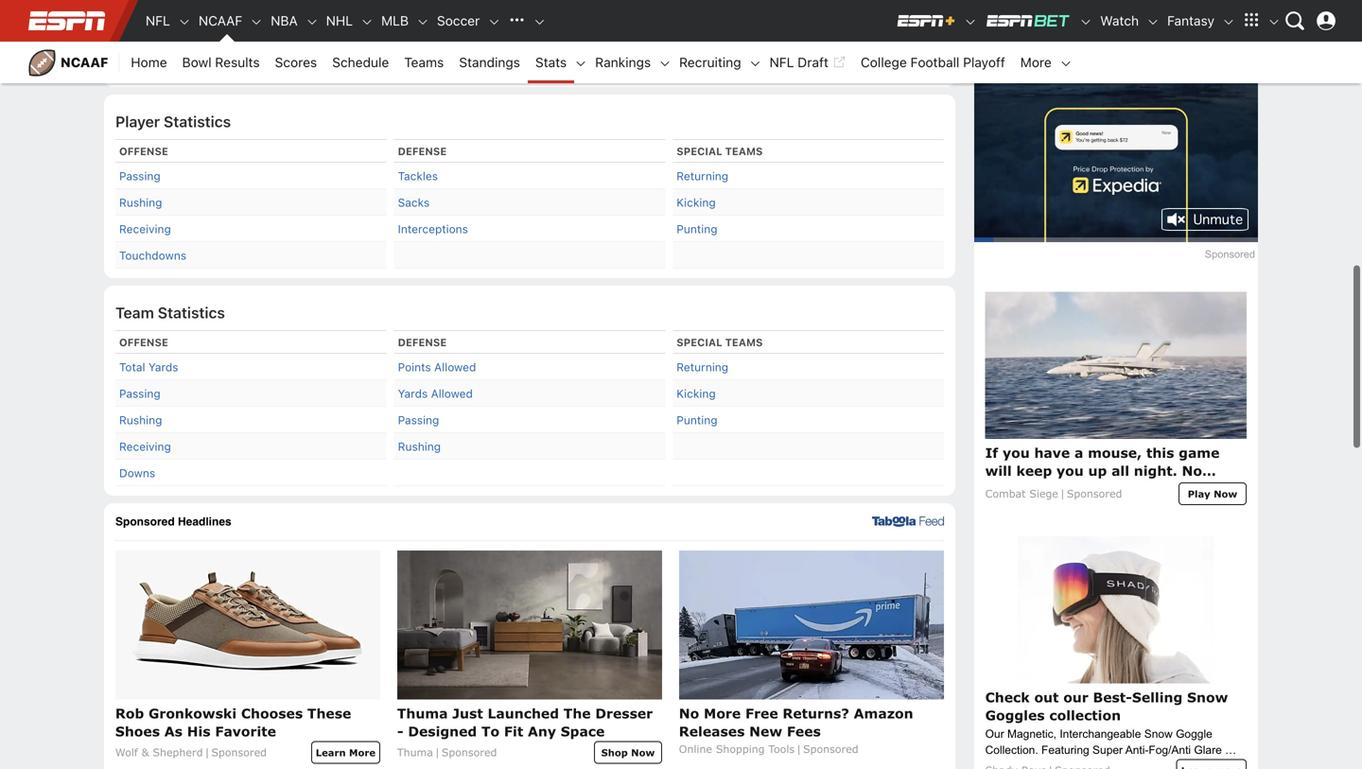 Task type: locate. For each thing, give the bounding box(es) containing it.
bowl results
[[182, 54, 260, 70]]

1 vertical spatial offense
[[119, 337, 168, 349]]

special teams
[[677, 145, 763, 158], [677, 337, 763, 349]]

sponsored down up
[[1067, 487, 1122, 500]]

0 vertical spatial allowed
[[434, 361, 476, 374]]

1 horizontal spatial yards
[[398, 387, 428, 400]]

shop
[[601, 747, 628, 758]]

0 horizontal spatial ncaaf link
[[19, 42, 120, 83]]

more espn image
[[1238, 7, 1266, 35], [1268, 15, 1281, 29]]

passing link down yards allowed link
[[398, 414, 439, 427]]

recruiting link
[[672, 42, 749, 83]]

you
[[1003, 445, 1030, 461], [1057, 463, 1084, 479]]

defense up points
[[398, 337, 447, 349]]

2 vertical spatial statistics
[[158, 304, 225, 322]]

more inside button
[[349, 747, 376, 758]]

1 horizontal spatial play
[[1188, 488, 1211, 499]]

1 vertical spatial nfl
[[770, 54, 794, 70]]

1 horizontal spatial the
[[986, 6, 1013, 22]]

total yards link
[[119, 361, 178, 374]]

1 vertical spatial rushing
[[119, 414, 162, 427]]

now for if you have a mouse, this game will keep you up all night. no install. play for free.
[[1214, 488, 1238, 499]]

espn bet image
[[985, 13, 1072, 28], [1080, 15, 1093, 29]]

1 vertical spatial passing
[[119, 387, 161, 400]]

yards allowed
[[398, 387, 473, 400]]

rob gronkowski chooses these shoes as his favorite wolf & shepherd | sponsored
[[115, 706, 351, 759]]

1 thuma from the top
[[397, 706, 448, 722]]

1 returning link from the top
[[677, 170, 729, 183]]

| down the his
[[205, 746, 210, 759]]

0 horizontal spatial no
[[679, 706, 699, 722]]

passing down yards allowed link
[[398, 414, 439, 427]]

sponsored headlines
[[115, 515, 232, 529]]

sponsored down favorite
[[211, 746, 267, 759]]

| inside rob gronkowski chooses these shoes as his favorite wolf & shepherd | sponsored
[[205, 746, 210, 759]]

2 vertical spatial passing
[[398, 414, 439, 427]]

have
[[1035, 445, 1070, 461]]

2 special from the top
[[677, 337, 723, 349]]

0 vertical spatial kicking
[[677, 196, 716, 209]]

1 vertical spatial snow
[[1145, 728, 1173, 740]]

global navigation element
[[19, 0, 1344, 42]]

thuma
[[397, 706, 448, 722], [397, 746, 433, 759]]

sponsored link down to
[[442, 746, 497, 759]]

punting for player statistics
[[677, 223, 718, 236]]

allowed up yards allowed
[[434, 361, 476, 374]]

1 horizontal spatial ncaaf
[[199, 13, 242, 28]]

leaders
[[319, 23, 365, 37]]

mlb image
[[416, 15, 430, 29]]

play
[[1043, 481, 1075, 497], [1188, 488, 1211, 499]]

returning
[[677, 170, 729, 183], [677, 361, 729, 374]]

passing link down player
[[119, 170, 161, 183]]

rushing up touchdowns link
[[119, 196, 162, 209]]

soccer image
[[488, 15, 501, 29]]

1 vertical spatial now
[[631, 747, 655, 758]]

more inside no more free returns? amazon releases new fees online shopping tools | sponsored
[[704, 706, 741, 722]]

muscle
[[1176, 6, 1227, 22]]

0 vertical spatial returning
[[677, 170, 729, 183]]

1 defense from the top
[[398, 145, 447, 158]]

amazon
[[854, 706, 914, 722]]

complete
[[261, 23, 316, 37]]

learn
[[316, 747, 346, 758]]

0 vertical spatial no
[[1182, 463, 1203, 479]]

complete leaders link
[[261, 23, 365, 37]]

free
[[746, 706, 778, 722]]

standings
[[459, 54, 520, 70]]

1 vertical spatial kicking link
[[677, 387, 716, 400]]

statistics down the statistics are updated nightly
[[164, 113, 231, 131]]

play down game
[[1188, 488, 1211, 499]]

2 kicking link from the top
[[677, 387, 716, 400]]

1 vertical spatial allowed
[[431, 387, 473, 400]]

ncaaf link up 'bowl results' on the top
[[191, 0, 250, 42]]

ncaaf link left the home "link"
[[19, 42, 120, 83]]

1 vertical spatial kicking
[[677, 387, 716, 400]]

shop now button
[[594, 742, 662, 764]]

2 special teams from the top
[[677, 337, 763, 349]]

1 returning from the top
[[677, 170, 729, 183]]

sponsored link down fees
[[803, 743, 859, 756]]

mouse,
[[1088, 445, 1142, 461]]

1 vertical spatial more
[[704, 706, 741, 722]]

yards down points
[[398, 387, 428, 400]]

2 defense from the top
[[398, 337, 447, 349]]

sponsored down the downs link on the left bottom of page
[[115, 515, 175, 529]]

0 horizontal spatial the
[[564, 706, 591, 722]]

now for thuma just launched the dresser - designed to fit any space
[[631, 747, 655, 758]]

2 returning link from the top
[[677, 361, 729, 374]]

nhl
[[326, 13, 353, 28]]

2 kicking from the top
[[677, 387, 716, 400]]

offense
[[119, 145, 168, 158], [119, 337, 168, 349]]

scores
[[275, 54, 317, 70]]

nfl inside global navigation element
[[146, 13, 170, 28]]

| right tools
[[797, 743, 801, 756]]

interceptions link
[[398, 223, 468, 236]]

0 vertical spatial passing link
[[119, 170, 161, 183]]

receiving up touchdowns
[[119, 223, 171, 236]]

1 vertical spatial teams
[[725, 145, 763, 158]]

ncaaf left home
[[61, 54, 108, 70]]

1 vertical spatial punting link
[[677, 414, 718, 427]]

yards right total
[[148, 361, 178, 374]]

defense for team statistics
[[398, 337, 447, 349]]

nhl link
[[319, 0, 361, 42]]

rushing
[[119, 196, 162, 209], [119, 414, 162, 427], [398, 440, 441, 453]]

the inside thuma just launched the dresser - designed to fit any space thuma | sponsored
[[564, 706, 591, 722]]

0 horizontal spatial snow
[[1145, 728, 1173, 740]]

1 vertical spatial receiving
[[119, 440, 171, 453]]

rushing down yards allowed link
[[398, 440, 441, 453]]

for
[[1080, 481, 1101, 497]]

0 horizontal spatial you
[[1003, 445, 1030, 461]]

0 horizontal spatial now
[[631, 747, 655, 758]]

statistics for team statistics
[[158, 304, 225, 322]]

1 vertical spatial ncaaf
[[61, 54, 108, 70]]

are
[[171, 64, 189, 77]]

passing link
[[119, 170, 161, 183], [119, 387, 161, 400], [398, 414, 439, 427]]

|
[[1060, 487, 1065, 500], [797, 743, 801, 756], [205, 746, 210, 759], [435, 746, 440, 759]]

1 vertical spatial special
[[677, 337, 723, 349]]

team statistics
[[115, 304, 225, 322]]

passing
[[119, 170, 161, 183], [119, 387, 161, 400], [398, 414, 439, 427]]

nfl right recruiting icon
[[770, 54, 794, 70]]

receiving link up touchdowns
[[119, 223, 171, 236]]

1 horizontal spatial you
[[1057, 463, 1084, 479]]

bowl results link
[[175, 42, 267, 83]]

goggles
[[986, 707, 1045, 723]]

sponsored link down favorite
[[211, 746, 267, 759]]

1 offense from the top
[[119, 145, 168, 158]]

0 vertical spatial receiving link
[[119, 223, 171, 236]]

passing link down total
[[119, 387, 161, 400]]

allowed for yards allowed
[[431, 387, 473, 400]]

more left more image at the right top of the page
[[1021, 54, 1052, 70]]

tools
[[769, 743, 795, 756]]

1 punting link from the top
[[677, 223, 718, 236]]

espn bet image left 50
[[1080, 15, 1093, 29]]

1 vertical spatial the
[[564, 706, 591, 722]]

1 vertical spatial punting
[[677, 414, 718, 427]]

releases
[[679, 724, 745, 740]]

1 punting from the top
[[677, 223, 718, 236]]

no down game
[[1182, 463, 1203, 479]]

teams for team statistics
[[725, 337, 763, 349]]

if you have a mouse, this game will keep you up all night. no install. play for free. combat siege | sponsored
[[986, 445, 1220, 500]]

1 vertical spatial receiving link
[[119, 440, 171, 453]]

ncaaf link
[[191, 0, 250, 42], [19, 42, 120, 83]]

lenses.
[[986, 760, 1025, 769]]

0 vertical spatial thuma
[[397, 706, 448, 722]]

returning link for player statistics
[[677, 170, 729, 183]]

2 vertical spatial teams
[[725, 337, 763, 349]]

total
[[119, 361, 145, 374]]

1 horizontal spatial nfl
[[770, 54, 794, 70]]

0 horizontal spatial play
[[1043, 481, 1075, 497]]

rushing link up touchdowns link
[[119, 196, 162, 209]]

1 horizontal spatial more
[[704, 706, 741, 722]]

soccer
[[437, 13, 480, 28]]

receiving
[[119, 223, 171, 236], [119, 440, 171, 453]]

special teams for team statistics
[[677, 337, 763, 349]]

passing down player
[[119, 170, 161, 183]]

gronkowski
[[149, 706, 237, 722]]

0 vertical spatial teams
[[404, 54, 444, 70]]

nba link
[[263, 0, 305, 42]]

1 vertical spatial no
[[679, 706, 699, 722]]

free.
[[1105, 481, 1140, 497]]

more right learn
[[349, 747, 376, 758]]

offense for player
[[119, 145, 168, 158]]

to
[[482, 724, 500, 740]]

1 horizontal spatial no
[[1182, 463, 1203, 479]]

unmute
[[1194, 211, 1243, 228]]

sponsored link
[[1205, 248, 1256, 260], [1067, 487, 1122, 500], [803, 743, 859, 756], [211, 746, 267, 759], [442, 746, 497, 759]]

more up the 'releases' on the bottom
[[704, 706, 741, 722]]

our
[[1064, 689, 1089, 705]]

1 vertical spatial yards
[[398, 387, 428, 400]]

sponsored link down up
[[1067, 487, 1122, 500]]

2 vertical spatial passing link
[[398, 414, 439, 427]]

now right shop
[[631, 747, 655, 758]]

the
[[986, 6, 1013, 22], [564, 706, 591, 722]]

ncaaf image
[[250, 15, 263, 29]]

now down game
[[1214, 488, 1238, 499]]

1 special from the top
[[677, 145, 723, 158]]

thuma down - in the bottom left of the page
[[397, 746, 433, 759]]

rushing up the downs
[[119, 414, 162, 427]]

0 vertical spatial nfl
[[146, 13, 170, 28]]

2 vertical spatial rushing
[[398, 440, 441, 453]]

1 kicking from the top
[[677, 196, 716, 209]]

receiving link up the downs link on the left bottom of page
[[119, 440, 171, 453]]

statistics left are
[[115, 64, 168, 77]]

schedule link
[[325, 42, 397, 83]]

allowed down points allowed
[[431, 387, 473, 400]]

thuma up designed
[[397, 706, 448, 722]]

0 vertical spatial ncaaf
[[199, 13, 242, 28]]

0 horizontal spatial nfl
[[146, 13, 170, 28]]

espn bet image up the "primenutritionsecrets.com"
[[985, 13, 1072, 28]]

0 vertical spatial returning link
[[677, 170, 729, 183]]

recruiting
[[679, 54, 741, 70]]

&
[[142, 746, 149, 759]]

just
[[453, 706, 483, 722]]

any
[[528, 724, 556, 740]]

passing down total
[[119, 387, 161, 400]]

espn+ image
[[896, 13, 957, 28]]

a
[[1075, 445, 1084, 461]]

2 punting from the top
[[677, 414, 718, 427]]

kicking link
[[677, 196, 716, 209], [677, 387, 716, 400]]

2 punting link from the top
[[677, 414, 718, 427]]

0 vertical spatial more
[[1021, 54, 1052, 70]]

you right if
[[1003, 445, 1030, 461]]

snow up fog/anti
[[1145, 728, 1173, 740]]

teams link
[[397, 42, 452, 83]]

ncaaf left ncaaf image
[[199, 13, 242, 28]]

| inside if you have a mouse, this game will keep you up all night. no install. play for free. combat siege | sponsored
[[1060, 487, 1065, 500]]

0 vertical spatial special
[[677, 145, 723, 158]]

best-
[[1093, 689, 1132, 705]]

special for player statistics
[[677, 145, 723, 158]]

mlb link
[[374, 0, 416, 42]]

the up space
[[564, 706, 591, 722]]

punting for team statistics
[[677, 414, 718, 427]]

play down keep
[[1043, 481, 1075, 497]]

defense up tackles
[[398, 145, 447, 158]]

play now
[[1188, 488, 1238, 499]]

combat
[[986, 487, 1026, 500]]

0 vertical spatial the
[[986, 6, 1013, 22]]

receiving up the downs link on the left bottom of page
[[119, 440, 171, 453]]

stats image
[[574, 57, 588, 70]]

sponsored inside no more free returns? amazon releases new fees online shopping tools | sponsored
[[803, 743, 859, 756]]

more for no
[[704, 706, 741, 722]]

dresser
[[595, 706, 653, 722]]

keep
[[1017, 463, 1052, 479]]

0 vertical spatial special teams
[[677, 145, 763, 158]]

stats
[[535, 54, 567, 70]]

0 vertical spatial now
[[1214, 488, 1238, 499]]

now inside button
[[1214, 488, 1238, 499]]

1 vertical spatial defense
[[398, 337, 447, 349]]

nfl for nfl draft
[[770, 54, 794, 70]]

the up mass
[[986, 6, 1013, 22]]

0 vertical spatial receiving
[[119, 223, 171, 236]]

0 vertical spatial offense
[[119, 145, 168, 158]]

1 horizontal spatial now
[[1214, 488, 1238, 499]]

0 vertical spatial statistics
[[115, 64, 168, 77]]

rushing link up the downs
[[119, 414, 162, 427]]

play inside if you have a mouse, this game will keep you up all night. no install. play for free. combat siege | sponsored
[[1043, 481, 1075, 497]]

0 vertical spatial punting link
[[677, 223, 718, 236]]

snow up goggle
[[1187, 689, 1228, 705]]

0 horizontal spatial more
[[349, 747, 376, 758]]

espn plus image
[[964, 15, 978, 29]]

1 vertical spatial statistics
[[164, 113, 231, 131]]

statistics right team
[[158, 304, 225, 322]]

| right siege
[[1060, 487, 1065, 500]]

now inside button
[[631, 747, 655, 758]]

0 horizontal spatial yards
[[148, 361, 178, 374]]

if
[[986, 445, 998, 461]]

no more free returns? amazon releases new fees online shopping tools | sponsored
[[679, 706, 914, 756]]

offense down player
[[119, 145, 168, 158]]

fantasy image
[[1222, 15, 1236, 29]]

tackles
[[398, 170, 438, 183]]

profile management image
[[1317, 11, 1336, 30]]

0 vertical spatial you
[[1003, 445, 1030, 461]]

1 vertical spatial returning
[[677, 361, 729, 374]]

more
[[1021, 54, 1052, 70], [704, 706, 741, 722], [349, 747, 376, 758]]

2 offense from the top
[[119, 337, 168, 349]]

sponsored down to
[[442, 746, 497, 759]]

soccer link
[[430, 0, 488, 42]]

| down designed
[[435, 746, 440, 759]]

sponsored down fees
[[803, 743, 859, 756]]

you down a
[[1057, 463, 1084, 479]]

passing for the topmost passing link
[[119, 170, 161, 183]]

1 vertical spatial thuma
[[397, 746, 433, 759]]

0 vertical spatial snow
[[1187, 689, 1228, 705]]

2 returning from the top
[[677, 361, 729, 374]]

online
[[679, 743, 712, 756]]

2 vertical spatial more
[[349, 747, 376, 758]]

1 kicking link from the top
[[677, 196, 716, 209]]

nfl draft
[[770, 54, 829, 70]]

receiving link
[[119, 223, 171, 236], [119, 440, 171, 453]]

offense up total yards link
[[119, 337, 168, 349]]

no up the 'releases' on the bottom
[[679, 706, 699, 722]]

1 vertical spatial returning link
[[677, 361, 729, 374]]

0 vertical spatial kicking link
[[677, 196, 716, 209]]

0 vertical spatial passing
[[119, 170, 161, 183]]

allowed for points allowed
[[434, 361, 476, 374]]

tackles link
[[398, 170, 438, 183]]

rushing link down yards allowed link
[[398, 440, 441, 453]]

nfl left nfl icon at the top
[[146, 13, 170, 28]]

1 vertical spatial special teams
[[677, 337, 763, 349]]

1 special teams from the top
[[677, 145, 763, 158]]

1 horizontal spatial ncaaf link
[[191, 0, 250, 42]]

0 vertical spatial defense
[[398, 145, 447, 158]]

nba image
[[305, 15, 319, 29]]

no inside if you have a mouse, this game will keep you up all night. no install. play for free. combat siege | sponsored
[[1182, 463, 1203, 479]]

0 vertical spatial punting
[[677, 223, 718, 236]]

nfl image
[[178, 15, 191, 29]]

teams for player statistics
[[725, 145, 763, 158]]

external link image
[[832, 51, 846, 74]]

sponsored inside rob gronkowski chooses these shoes as his favorite wolf & shepherd | sponsored
[[211, 746, 267, 759]]

0 horizontal spatial ncaaf
[[61, 54, 108, 70]]



Task type: describe. For each thing, give the bounding box(es) containing it.
more link
[[1013, 42, 1059, 83]]

0 vertical spatial yards
[[148, 361, 178, 374]]

1 receiving link from the top
[[119, 223, 171, 236]]

nfl draft link
[[762, 42, 853, 83]]

draft
[[798, 54, 829, 70]]

returning link for team statistics
[[677, 361, 729, 374]]

kicking link for player statistics
[[677, 196, 716, 209]]

designed
[[408, 724, 477, 740]]

rankings image
[[659, 57, 672, 70]]

football
[[911, 54, 960, 70]]

college football playoff
[[861, 54, 1005, 70]]

points
[[398, 361, 431, 374]]

shopping
[[716, 743, 765, 756]]

0 vertical spatial rushing link
[[119, 196, 162, 209]]

will
[[986, 463, 1012, 479]]

more sports image
[[533, 15, 546, 29]]

passing for the bottom passing link
[[398, 414, 439, 427]]

1 receiving from the top
[[119, 223, 171, 236]]

out
[[1035, 689, 1059, 705]]

chooses
[[241, 706, 303, 722]]

space
[[561, 724, 605, 740]]

nfl link
[[138, 0, 178, 42]]

check
[[986, 689, 1030, 705]]

fog/anti
[[1149, 744, 1191, 756]]

primenutritionsecrets.com
[[986, 45, 1123, 58]]

fantasy
[[1168, 13, 1215, 28]]

interchangeable
[[1060, 728, 1141, 740]]

sponsored inside thuma just launched the dresser - designed to fit any space thuma | sponsored
[[442, 746, 497, 759]]

punting link for team statistics
[[677, 414, 718, 427]]

defense for player statistics
[[398, 145, 447, 158]]

sponsored link for if you have a mouse, this game will keep you up all night. no install. play for free.
[[1067, 487, 1122, 500]]

check out our best-selling snow goggles collection our magnetic, interchangeable snow goggle collection. featuring super anti-fog/anti glare lenses.
[[986, 689, 1228, 769]]

new
[[750, 724, 782, 740]]

collection.
[[986, 744, 1039, 756]]

scores link
[[267, 42, 325, 83]]

standings link
[[452, 42, 528, 83]]

points allowed link
[[398, 361, 476, 374]]

sponsored link for thuma just launched the dresser - designed to fit any space
[[442, 746, 497, 759]]

touchdowns link
[[119, 249, 186, 262]]

rankings
[[595, 54, 651, 70]]

kicking link for team statistics
[[677, 387, 716, 400]]

launched
[[488, 706, 559, 722]]

espn more sports home page image
[[503, 7, 531, 35]]

shop now
[[601, 747, 655, 758]]

no inside no more free returns? amazon releases new fees online shopping tools | sponsored
[[679, 706, 699, 722]]

keeping
[[1111, 6, 1171, 22]]

statistics are updated nightly
[[115, 64, 280, 77]]

2 horizontal spatial more
[[1021, 54, 1052, 70]]

age
[[1069, 24, 1097, 40]]

schedule
[[332, 54, 389, 70]]

results
[[215, 54, 260, 70]]

2 thuma from the top
[[397, 746, 433, 759]]

teams inside teams link
[[404, 54, 444, 70]]

learn more button
[[311, 742, 380, 764]]

nhl image
[[361, 15, 374, 29]]

0 horizontal spatial espn bet image
[[985, 13, 1072, 28]]

sacks link
[[398, 196, 430, 209]]

statistics for player statistics
[[164, 113, 231, 131]]

wolf
[[115, 746, 138, 759]]

0 vertical spatial rushing
[[119, 196, 162, 209]]

returning for player statistics
[[677, 170, 729, 183]]

game
[[1179, 445, 1220, 461]]

mlb
[[381, 13, 409, 28]]

0 horizontal spatial more espn image
[[1238, 7, 1266, 35]]

ncaaf inside global navigation element
[[199, 13, 242, 28]]

special teams for player statistics
[[677, 145, 763, 158]]

offense for team
[[119, 337, 168, 349]]

up
[[1089, 463, 1107, 479]]

sponsored inside if you have a mouse, this game will keep you up all night. no install. play for free. combat siege | sponsored
[[1067, 487, 1122, 500]]

stats link
[[528, 42, 574, 83]]

glare
[[1194, 744, 1222, 756]]

mass
[[986, 24, 1023, 40]]

-
[[397, 724, 404, 740]]

featuring
[[1042, 744, 1090, 756]]

passing for middle passing link
[[119, 387, 161, 400]]

player statistics
[[115, 113, 231, 131]]

shoes
[[115, 724, 160, 740]]

this
[[1147, 445, 1175, 461]]

siege
[[1030, 487, 1059, 500]]

1 horizontal spatial snow
[[1187, 689, 1228, 705]]

headlines
[[178, 515, 232, 529]]

rankings link
[[588, 42, 659, 83]]

1 horizontal spatial espn bet image
[[1080, 15, 1093, 29]]

all
[[1112, 463, 1130, 479]]

fantasy link
[[1160, 0, 1222, 42]]

shepherd
[[153, 746, 203, 759]]

nightly
[[241, 64, 280, 77]]

special for team statistics
[[677, 337, 723, 349]]

2 vertical spatial rushing link
[[398, 440, 441, 453]]

anti-
[[1126, 744, 1149, 756]]

downs link
[[119, 467, 155, 480]]

rob
[[115, 706, 144, 722]]

updated
[[192, 64, 238, 77]]

1 vertical spatial you
[[1057, 463, 1084, 479]]

super
[[1093, 744, 1123, 756]]

returning for team statistics
[[677, 361, 729, 374]]

after
[[1027, 24, 1064, 40]]

playoff
[[963, 54, 1005, 70]]

1 vertical spatial passing link
[[119, 387, 161, 400]]

watch image
[[1147, 15, 1160, 29]]

watch link
[[1093, 0, 1147, 42]]

truth
[[1017, 6, 1058, 22]]

selling
[[1132, 689, 1183, 705]]

| inside thuma just launched the dresser - designed to fit any space thuma | sponsored
[[435, 746, 440, 759]]

touchdowns
[[119, 249, 186, 262]]

more image
[[1059, 57, 1073, 70]]

nfl for nfl
[[146, 13, 170, 28]]

player
[[115, 113, 160, 131]]

2 receiving from the top
[[119, 440, 171, 453]]

sponsored link for rob gronkowski chooses these shoes as his favorite
[[211, 746, 267, 759]]

magnetic,
[[1008, 728, 1057, 740]]

sponsored link down unmute
[[1205, 248, 1256, 260]]

1 vertical spatial rushing link
[[119, 414, 162, 427]]

kicking for player statistics
[[677, 196, 716, 209]]

team
[[115, 304, 154, 322]]

learn more
[[316, 747, 376, 758]]

play inside the play now button
[[1188, 488, 1211, 499]]

1 horizontal spatial more espn image
[[1268, 15, 1281, 29]]

bowl
[[182, 54, 212, 70]]

punting link for player statistics
[[677, 223, 718, 236]]

sacks
[[398, 196, 430, 209]]

more for learn
[[349, 747, 376, 758]]

recruiting image
[[749, 57, 762, 70]]

nba
[[271, 13, 298, 28]]

the inside the truth about keeping muscle mass after age 50 primenutritionsecrets.com
[[986, 6, 1013, 22]]

home
[[131, 54, 167, 70]]

sponsored down unmute
[[1205, 248, 1256, 260]]

sponsored link for no more free returns? amazon releases new fees
[[803, 743, 859, 756]]

2 receiving link from the top
[[119, 440, 171, 453]]

| inside no more free returns? amazon releases new fees online shopping tools | sponsored
[[797, 743, 801, 756]]

play now button
[[1179, 483, 1247, 505]]

50
[[1102, 24, 1121, 40]]

yards allowed link
[[398, 387, 473, 400]]

kicking for team statistics
[[677, 387, 716, 400]]



Task type: vqa. For each thing, say whether or not it's contained in the screenshot.
Team Statistics Special Teams
yes



